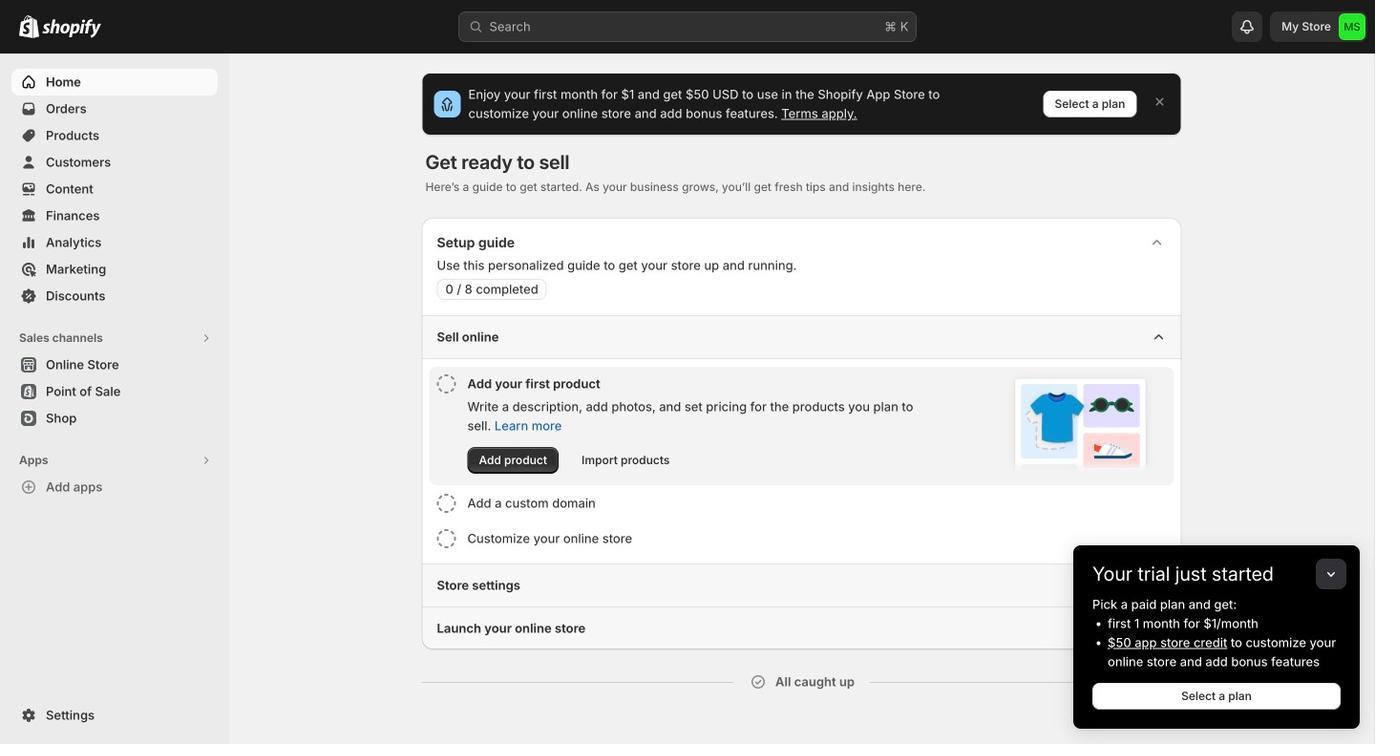 Task type: locate. For each thing, give the bounding box(es) containing it.
add your first product group
[[429, 367, 1174, 485]]

0 horizontal spatial shopify image
[[19, 15, 39, 38]]

mark add a custom domain as done image
[[437, 494, 456, 513]]

mark customize your online store as done image
[[437, 529, 456, 548]]

shopify image
[[19, 15, 39, 38], [42, 19, 101, 38]]

customize your online store group
[[429, 522, 1174, 556]]



Task type: vqa. For each thing, say whether or not it's contained in the screenshot.
topmost store
no



Task type: describe. For each thing, give the bounding box(es) containing it.
my store image
[[1339, 13, 1366, 40]]

mark add your first product as done image
[[437, 374, 456, 394]]

sell online group
[[422, 315, 1182, 564]]

1 horizontal spatial shopify image
[[42, 19, 101, 38]]

setup guide region
[[422, 218, 1182, 650]]

add a custom domain group
[[429, 486, 1174, 521]]

guide categories group
[[422, 315, 1182, 650]]



